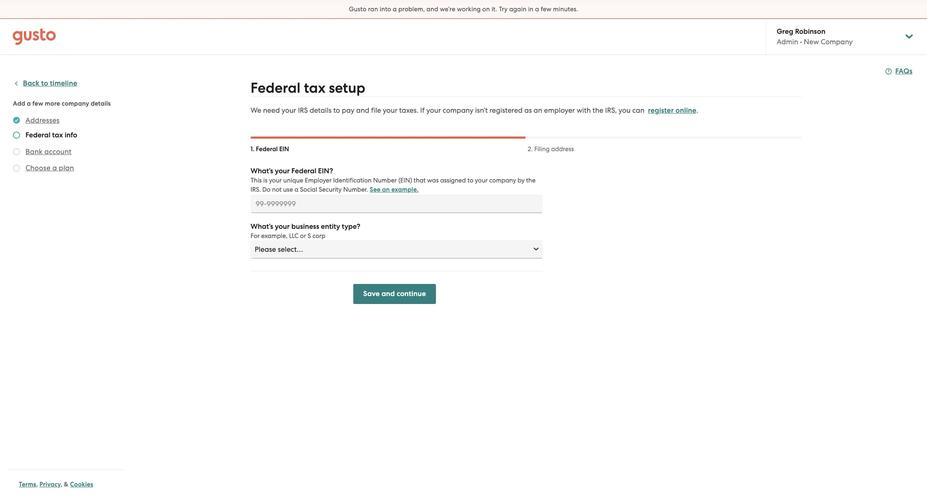 Task type: describe. For each thing, give the bounding box(es) containing it.
filing address
[[535, 145, 574, 153]]

file
[[371, 106, 381, 115]]

company for this is your unique employer identification number (ein) that was assigned to your company by the irs. do not use a social security number.
[[490, 177, 517, 184]]

what's your federal ein?
[[251, 167, 333, 176]]

irs.
[[251, 186, 261, 194]]

your inside 'what's your business entity type? for example, llc or s corp'
[[275, 222, 290, 231]]

new
[[804, 38, 820, 46]]

employer
[[305, 177, 332, 184]]

it.
[[492, 5, 498, 13]]

•
[[801, 38, 803, 46]]

s
[[308, 232, 311, 240]]

into
[[380, 5, 392, 13]]

terms
[[19, 481, 36, 489]]

on
[[483, 5, 490, 13]]

choose a plan button
[[25, 163, 74, 173]]

need
[[263, 106, 280, 115]]

add
[[13, 100, 25, 107]]

can
[[633, 106, 645, 115]]

see
[[370, 186, 381, 194]]

was
[[428, 177, 439, 184]]

your up not
[[269, 177, 282, 184]]

bank account button
[[25, 147, 72, 157]]

registered
[[490, 106, 523, 115]]

use
[[283, 186, 293, 194]]

a right into at the left
[[393, 5, 397, 13]]

federal for federal ein
[[256, 145, 278, 153]]

addresses
[[25, 116, 60, 125]]

irs
[[298, 106, 308, 115]]

admin
[[777, 38, 799, 46]]

faqs button
[[886, 66, 913, 76]]

plan
[[59, 164, 74, 172]]

minutes.
[[554, 5, 579, 13]]

save and continue button
[[354, 284, 436, 304]]

taxes.
[[400, 106, 419, 115]]

your up unique
[[275, 167, 290, 176]]

what's for what's your business entity type? for example, llc or s corp
[[251, 222, 273, 231]]

what's for what's your federal ein?
[[251, 167, 273, 176]]

company for we need your irs details to pay and file your taxes. if your company isn't registered as an employer with the irs, you can register online .
[[443, 106, 474, 115]]

gusto
[[349, 5, 367, 13]]

employer
[[545, 106, 575, 115]]

type?
[[342, 222, 361, 231]]

.
[[697, 106, 699, 115]]

cookies
[[70, 481, 93, 489]]

1 , from the left
[[36, 481, 38, 489]]

social
[[300, 186, 317, 194]]

that
[[414, 177, 426, 184]]

address
[[552, 145, 574, 153]]

security
[[319, 186, 342, 194]]

addresses button
[[25, 115, 60, 125]]

0 horizontal spatial company
[[62, 100, 89, 107]]

see an example. button
[[370, 185, 419, 195]]

company
[[821, 38, 854, 46]]

or
[[300, 232, 306, 240]]

with
[[577, 106, 591, 115]]

cookies button
[[70, 480, 93, 490]]

What's your Federal EIN? text field
[[251, 195, 543, 213]]

circle check image
[[13, 115, 20, 125]]

federal for federal tax info
[[25, 131, 50, 140]]

(ein)
[[399, 177, 412, 184]]

choose a plan
[[25, 164, 74, 172]]

and inside we need your irs details to pay and file your taxes. if your company isn't registered as an employer with the irs, you can register online .
[[357, 106, 370, 115]]

ein
[[279, 145, 289, 153]]

bank
[[25, 148, 43, 156]]

privacy link
[[40, 481, 61, 489]]

more
[[45, 100, 60, 107]]

number
[[373, 177, 397, 184]]

1 check image from the top
[[13, 132, 20, 139]]

greg
[[777, 27, 794, 36]]

your left irs
[[282, 106, 296, 115]]

do
[[263, 186, 271, 194]]

by
[[518, 177, 525, 184]]

timeline
[[50, 79, 77, 88]]



Task type: vqa. For each thing, say whether or not it's contained in the screenshot.
the top and
yes



Task type: locate. For each thing, give the bounding box(es) containing it.
register online link
[[649, 106, 697, 115]]

0 vertical spatial what's
[[251, 167, 273, 176]]

ein?
[[318, 167, 333, 176]]

0 horizontal spatial tax
[[52, 131, 63, 140]]

1 vertical spatial and
[[357, 106, 370, 115]]

tax left the info
[[52, 131, 63, 140]]

federal up 'need'
[[251, 79, 301, 97]]

, left &
[[61, 481, 62, 489]]

an down number
[[382, 186, 390, 194]]

save and continue
[[364, 290, 426, 298]]

company right more
[[62, 100, 89, 107]]

a right in
[[536, 5, 540, 13]]

an
[[534, 106, 543, 115], [382, 186, 390, 194]]

setup
[[329, 79, 366, 97]]

to inside button
[[41, 79, 48, 88]]

and
[[427, 5, 439, 13], [357, 106, 370, 115], [382, 290, 395, 298]]

a
[[393, 5, 397, 13], [536, 5, 540, 13], [27, 100, 31, 107], [52, 164, 57, 172], [295, 186, 299, 194]]

in
[[529, 5, 534, 13]]

details inside we need your irs details to pay and file your taxes. if your company isn't registered as an employer with the irs, you can register online .
[[310, 106, 332, 115]]

save
[[364, 290, 380, 298]]

this is your unique employer identification number (ein) that was assigned to your company by the irs. do not use a social security number.
[[251, 177, 536, 194]]

what's inside 'what's your business entity type? for example, llc or s corp'
[[251, 222, 273, 231]]

an inside popup button
[[382, 186, 390, 194]]

the inside this is your unique employer identification number (ein) that was assigned to your company by the irs. do not use a social security number.
[[527, 177, 536, 184]]

a right use
[[295, 186, 299, 194]]

back to timeline
[[23, 79, 77, 88]]

again
[[510, 5, 527, 13]]

tax for info
[[52, 131, 63, 140]]

2 horizontal spatial to
[[468, 177, 474, 184]]

1 vertical spatial tax
[[52, 131, 63, 140]]

1 horizontal spatial company
[[443, 106, 474, 115]]

check image
[[13, 132, 20, 139], [13, 148, 20, 155]]

your right assigned
[[475, 177, 488, 184]]

1 vertical spatial an
[[382, 186, 390, 194]]

check image down circle check image
[[13, 132, 20, 139]]

tax inside list
[[52, 131, 63, 140]]

&
[[64, 481, 69, 489]]

2 , from the left
[[61, 481, 62, 489]]

check image up check image
[[13, 148, 20, 155]]

2 horizontal spatial company
[[490, 177, 517, 184]]

1 horizontal spatial the
[[593, 106, 604, 115]]

is
[[264, 177, 268, 184]]

0 horizontal spatial and
[[357, 106, 370, 115]]

0 vertical spatial few
[[541, 5, 552, 13]]

details
[[91, 100, 111, 107], [310, 106, 332, 115]]

bank account
[[25, 148, 72, 156]]

business
[[292, 222, 320, 231]]

working
[[457, 5, 481, 13]]

1 horizontal spatial tax
[[304, 79, 326, 97]]

2 what's from the top
[[251, 222, 273, 231]]

1 vertical spatial check image
[[13, 148, 20, 155]]

to
[[41, 79, 48, 88], [334, 106, 340, 115], [468, 177, 474, 184]]

federal
[[251, 79, 301, 97], [25, 131, 50, 140], [256, 145, 278, 153], [292, 167, 317, 176]]

check image
[[13, 165, 20, 172]]

,
[[36, 481, 38, 489], [61, 481, 62, 489]]

see an example.
[[370, 186, 419, 194]]

robinson
[[796, 27, 826, 36]]

2 horizontal spatial and
[[427, 5, 439, 13]]

privacy
[[40, 481, 61, 489]]

tax
[[304, 79, 326, 97], [52, 131, 63, 140]]

example.
[[392, 186, 419, 194]]

greg robinson admin • new company
[[777, 27, 854, 46]]

faqs
[[896, 67, 913, 76]]

and right save
[[382, 290, 395, 298]]

company inside this is your unique employer identification number (ein) that was assigned to your company by the irs. do not use a social security number.
[[490, 177, 517, 184]]

2 vertical spatial to
[[468, 177, 474, 184]]

federal tax info
[[25, 131, 77, 140]]

isn't
[[476, 106, 488, 115]]

company
[[62, 100, 89, 107], [443, 106, 474, 115], [490, 177, 517, 184]]

0 vertical spatial the
[[593, 106, 604, 115]]

1 horizontal spatial an
[[534, 106, 543, 115]]

for
[[251, 232, 260, 240]]

1 horizontal spatial few
[[541, 5, 552, 13]]

company left by
[[490, 177, 517, 184]]

to inside this is your unique employer identification number (ein) that was assigned to your company by the irs. do not use a social security number.
[[468, 177, 474, 184]]

to inside we need your irs details to pay and file your taxes. if your company isn't registered as an employer with the irs, you can register online .
[[334, 106, 340, 115]]

federal for federal tax setup
[[251, 79, 301, 97]]

to right back
[[41, 79, 48, 88]]

2 vertical spatial and
[[382, 290, 395, 298]]

1 vertical spatial to
[[334, 106, 340, 115]]

few
[[541, 5, 552, 13], [32, 100, 43, 107]]

irs,
[[606, 106, 617, 115]]

1 vertical spatial what's
[[251, 222, 273, 231]]

what's your business entity type? for example, llc or s corp
[[251, 222, 361, 240]]

0 vertical spatial tax
[[304, 79, 326, 97]]

federal down the addresses "button"
[[25, 131, 50, 140]]

0 horizontal spatial to
[[41, 79, 48, 88]]

an right as on the top right of page
[[534, 106, 543, 115]]

to left pay
[[334, 106, 340, 115]]

continue
[[397, 290, 426, 298]]

0 horizontal spatial details
[[91, 100, 111, 107]]

, left privacy link
[[36, 481, 38, 489]]

0 vertical spatial and
[[427, 5, 439, 13]]

tax for setup
[[304, 79, 326, 97]]

as
[[525, 106, 532, 115]]

unique
[[284, 177, 304, 184]]

a left plan
[[52, 164, 57, 172]]

identification
[[333, 177, 372, 184]]

0 vertical spatial check image
[[13, 132, 20, 139]]

1 horizontal spatial ,
[[61, 481, 62, 489]]

back to timeline button
[[13, 79, 77, 89]]

problem,
[[399, 5, 425, 13]]

and left we're
[[427, 5, 439, 13]]

federal tax setup
[[251, 79, 366, 97]]

terms , privacy , & cookies
[[19, 481, 93, 489]]

info
[[65, 131, 77, 140]]

home image
[[13, 28, 56, 45]]

your right "file"
[[383, 106, 398, 115]]

not
[[272, 186, 282, 194]]

what's up for
[[251, 222, 273, 231]]

your right 'if'
[[427, 106, 441, 115]]

assigned
[[441, 177, 466, 184]]

you
[[619, 106, 631, 115]]

1 vertical spatial the
[[527, 177, 536, 184]]

a inside this is your unique employer identification number (ein) that was assigned to your company by the irs. do not use a social security number.
[[295, 186, 299, 194]]

online
[[676, 106, 697, 115]]

0 horizontal spatial an
[[382, 186, 390, 194]]

and inside button
[[382, 290, 395, 298]]

0 vertical spatial to
[[41, 79, 48, 88]]

we
[[251, 106, 262, 115]]

1 horizontal spatial to
[[334, 106, 340, 115]]

the right by
[[527, 177, 536, 184]]

0 vertical spatial an
[[534, 106, 543, 115]]

0 horizontal spatial ,
[[36, 481, 38, 489]]

your
[[282, 106, 296, 115], [383, 106, 398, 115], [427, 106, 441, 115], [275, 167, 290, 176], [269, 177, 282, 184], [475, 177, 488, 184], [275, 222, 290, 231]]

register
[[649, 106, 674, 115]]

tax up irs
[[304, 79, 326, 97]]

and left "file"
[[357, 106, 370, 115]]

federal left 'ein'
[[256, 145, 278, 153]]

federal tax info list
[[13, 115, 122, 175]]

account
[[44, 148, 72, 156]]

add a few more company details
[[13, 100, 111, 107]]

ran
[[368, 5, 378, 13]]

try
[[499, 5, 508, 13]]

we need your irs details to pay and file your taxes. if your company isn't registered as an employer with the irs, you can register online .
[[251, 106, 699, 115]]

few right in
[[541, 5, 552, 13]]

your up example,
[[275, 222, 290, 231]]

the left the irs,
[[593, 106, 604, 115]]

number.
[[344, 186, 368, 194]]

1 what's from the top
[[251, 167, 273, 176]]

to right assigned
[[468, 177, 474, 184]]

few left more
[[32, 100, 43, 107]]

this
[[251, 177, 262, 184]]

terms link
[[19, 481, 36, 489]]

0 horizontal spatial few
[[32, 100, 43, 107]]

0 horizontal spatial the
[[527, 177, 536, 184]]

a inside button
[[52, 164, 57, 172]]

federal up unique
[[292, 167, 317, 176]]

federal inside list
[[25, 131, 50, 140]]

an inside we need your irs details to pay and file your taxes. if your company isn't registered as an employer with the irs, you can register online .
[[534, 106, 543, 115]]

a right add
[[27, 100, 31, 107]]

entity
[[321, 222, 340, 231]]

corp
[[313, 232, 326, 240]]

what's up 'is'
[[251, 167, 273, 176]]

1 vertical spatial few
[[32, 100, 43, 107]]

1 horizontal spatial details
[[310, 106, 332, 115]]

1 horizontal spatial and
[[382, 290, 395, 298]]

the inside we need your irs details to pay and file your taxes. if your company isn't registered as an employer with the irs, you can register online .
[[593, 106, 604, 115]]

if
[[421, 106, 425, 115]]

choose
[[25, 164, 51, 172]]

company left isn't
[[443, 106, 474, 115]]

company inside we need your irs details to pay and file your taxes. if your company isn't registered as an employer with the irs, you can register online .
[[443, 106, 474, 115]]

back
[[23, 79, 39, 88]]

federal ein
[[256, 145, 289, 153]]

the
[[593, 106, 604, 115], [527, 177, 536, 184]]

2 check image from the top
[[13, 148, 20, 155]]

example,
[[261, 232, 288, 240]]

we're
[[440, 5, 456, 13]]



